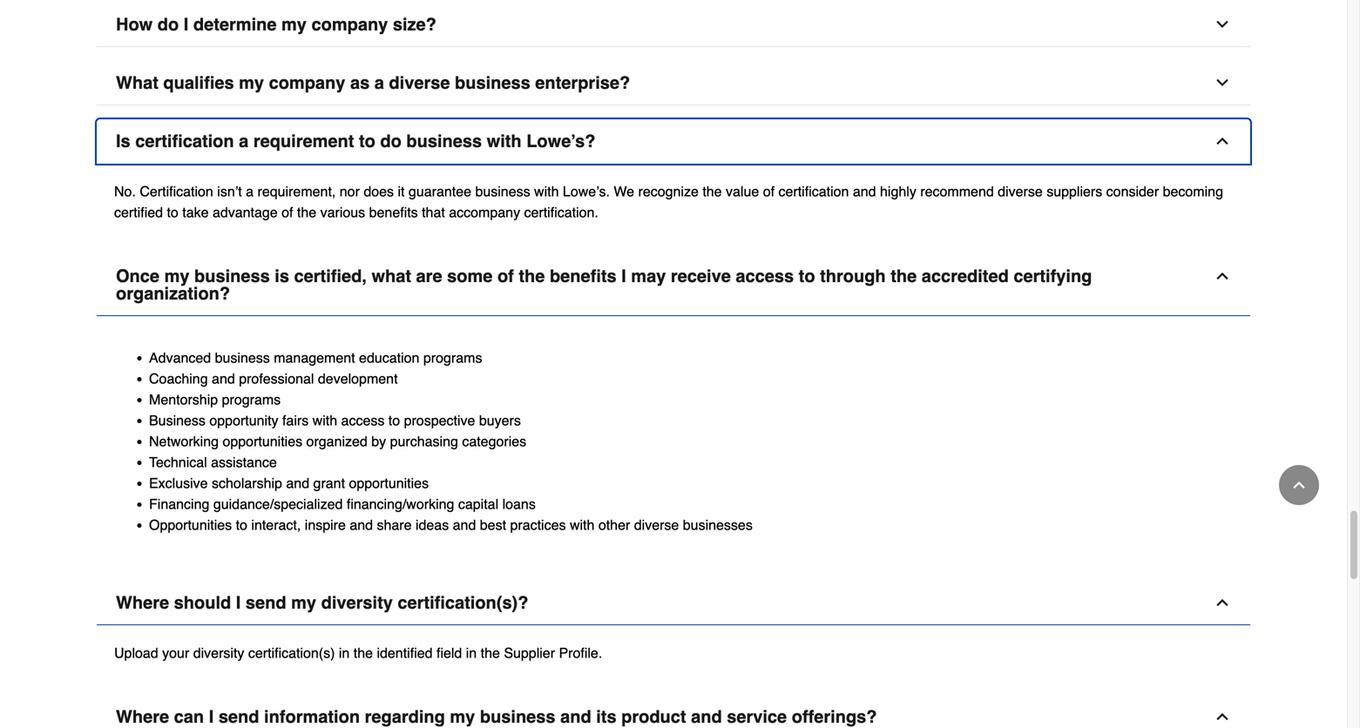 Task type: vqa. For each thing, say whether or not it's contained in the screenshot.
c
no



Task type: locate. For each thing, give the bounding box(es) containing it.
1 vertical spatial opportunities
[[349, 476, 429, 492]]

company up as
[[312, 14, 388, 34]]

suppliers
[[1047, 184, 1103, 200]]

1 vertical spatial send
[[219, 708, 259, 728]]

3 chevron up image from the top
[[1214, 595, 1232, 612]]

0 horizontal spatial certification
[[135, 131, 234, 151]]

size?
[[393, 14, 437, 34]]

1 vertical spatial of
[[282, 205, 293, 221]]

is
[[116, 131, 130, 151]]

does
[[364, 184, 394, 200]]

and right coaching
[[212, 371, 235, 387]]

i for how do i determine my company size?
[[184, 14, 189, 34]]

a inside no. certification isn't a requirement, nor does it guarantee business with lowe's. we recognize the value of certification and highly recommend diverse suppliers consider becoming certified to take advantage of the various benefits that accompany certification.
[[246, 184, 254, 200]]

benefits left may
[[550, 266, 617, 286]]

chevron up image
[[1291, 477, 1309, 494]]

technical
[[149, 455, 207, 471]]

2 vertical spatial of
[[498, 266, 514, 286]]

company inside 'button'
[[269, 73, 346, 93]]

a inside 'button'
[[375, 73, 384, 93]]

to left the through
[[799, 266, 816, 286]]

the left identified
[[354, 646, 373, 662]]

do
[[158, 14, 179, 34], [380, 131, 402, 151]]

where for where can i send information regarding my business and its product and service offerings?
[[116, 708, 169, 728]]

upload
[[114, 646, 158, 662]]

regarding
[[365, 708, 445, 728]]

4 chevron up image from the top
[[1214, 709, 1232, 726]]

to inside no. certification isn't a requirement, nor does it guarantee business with lowe's. we recognize the value of certification and highly recommend diverse suppliers consider becoming certified to take advantage of the various benefits that accompany certification.
[[167, 205, 179, 221]]

2 chevron down image from the top
[[1214, 74, 1232, 92]]

and left share
[[350, 517, 373, 534]]

lowe's?
[[527, 131, 596, 151]]

opportunity
[[210, 413, 279, 429]]

purchasing
[[390, 434, 458, 450]]

advanced business management education programs coaching and professional development mentorship programs business opportunity fairs with access to prospective buyers networking opportunities organized by purchasing categories technical assistance exclusive scholarship and grant opportunities financing guidance/specialized financing/working capital loans opportunities to interact, inspire and share ideas and best practices with other diverse businesses
[[149, 350, 753, 534]]

chevron up image inside where can i send information regarding my business and its product and service offerings? button
[[1214, 709, 1232, 726]]

access
[[736, 266, 794, 286], [341, 413, 385, 429]]

diverse left suppliers
[[998, 184, 1043, 200]]

of right some at left
[[498, 266, 514, 286]]

2 vertical spatial diverse
[[634, 517, 679, 534]]

1 chevron down image from the top
[[1214, 16, 1232, 33]]

a inside button
[[239, 131, 249, 151]]

1 horizontal spatial diversity
[[321, 593, 393, 613]]

company
[[312, 14, 388, 34], [269, 73, 346, 93]]

chevron down image inside what qualifies my company as a diverse business enterprise? 'button'
[[1214, 74, 1232, 92]]

i left may
[[622, 266, 627, 286]]

send inside where can i send information regarding my business and its product and service offerings? button
[[219, 708, 259, 728]]

recognize
[[639, 184, 699, 200]]

0 vertical spatial access
[[736, 266, 794, 286]]

0 vertical spatial chevron down image
[[1214, 16, 1232, 33]]

of
[[763, 184, 775, 200], [282, 205, 293, 221], [498, 266, 514, 286]]

to left interact,
[[236, 517, 248, 534]]

certification
[[140, 184, 213, 200]]

certification
[[135, 131, 234, 151], [779, 184, 850, 200]]

the
[[703, 184, 722, 200], [297, 205, 317, 221], [519, 266, 545, 286], [891, 266, 917, 286], [354, 646, 373, 662], [481, 646, 500, 662]]

chevron up image
[[1214, 133, 1232, 150], [1214, 268, 1232, 285], [1214, 595, 1232, 612], [1214, 709, 1232, 726]]

opportunities down "opportunity"
[[223, 434, 303, 450]]

where can i send information regarding my business and its product and service offerings?
[[116, 708, 877, 728]]

ideas
[[416, 517, 449, 534]]

the right some at left
[[519, 266, 545, 286]]

chevron up image inside 'where should i send my diversity certification(s)?' button
[[1214, 595, 1232, 612]]

to up "does"
[[359, 131, 376, 151]]

access up by at the left of page
[[341, 413, 385, 429]]

1 vertical spatial access
[[341, 413, 385, 429]]

0 vertical spatial opportunities
[[223, 434, 303, 450]]

opportunities up 'financing/working'
[[349, 476, 429, 492]]

2 chevron up image from the top
[[1214, 268, 1232, 285]]

diversity right your
[[193, 646, 244, 662]]

programs right education
[[424, 350, 483, 366]]

1 where from the top
[[116, 593, 169, 613]]

certification right value in the top right of the page
[[779, 184, 850, 200]]

2 vertical spatial a
[[246, 184, 254, 200]]

0 vertical spatial do
[[158, 14, 179, 34]]

1 horizontal spatial diverse
[[634, 517, 679, 534]]

1 horizontal spatial benefits
[[550, 266, 617, 286]]

certification(s)?
[[398, 593, 529, 613]]

diversity up 'upload your diversity certification(s) in the identified field in the supplier profile.'
[[321, 593, 393, 613]]

and left highly
[[853, 184, 877, 200]]

determine
[[193, 14, 277, 34]]

0 vertical spatial company
[[312, 14, 388, 34]]

do right how on the top left of page
[[158, 14, 179, 34]]

0 horizontal spatial do
[[158, 14, 179, 34]]

benefits down the it
[[369, 205, 418, 221]]

0 horizontal spatial in
[[339, 646, 350, 662]]

of down requirement,
[[282, 205, 293, 221]]

to
[[359, 131, 376, 151], [167, 205, 179, 221], [799, 266, 816, 286], [389, 413, 400, 429], [236, 517, 248, 534]]

financing/working
[[347, 497, 455, 513]]

access right receive
[[736, 266, 794, 286]]

certification inside no. certification isn't a requirement, nor does it guarantee business with lowe's. we recognize the value of certification and highly recommend diverse suppliers consider becoming certified to take advantage of the various benefits that accompany certification.
[[779, 184, 850, 200]]

programs up "opportunity"
[[222, 392, 281, 408]]

with left "lowe's?"
[[487, 131, 522, 151]]

1 horizontal spatial programs
[[424, 350, 483, 366]]

a up isn't
[[239, 131, 249, 151]]

1 vertical spatial company
[[269, 73, 346, 93]]

1 vertical spatial chevron down image
[[1214, 74, 1232, 92]]

chevron up image inside the is certification a requirement to do business with lowe's? button
[[1214, 133, 1232, 150]]

is certification a requirement to do business with lowe's?
[[116, 131, 596, 151]]

where
[[116, 593, 169, 613], [116, 708, 169, 728]]

do up the it
[[380, 131, 402, 151]]

to up "purchasing"
[[389, 413, 400, 429]]

in right certification(s)
[[339, 646, 350, 662]]

send right can
[[219, 708, 259, 728]]

the down requirement,
[[297, 205, 317, 221]]

send up certification(s)
[[246, 593, 286, 613]]

service
[[727, 708, 787, 728]]

company left as
[[269, 73, 346, 93]]

0 vertical spatial a
[[375, 73, 384, 93]]

exclusive
[[149, 476, 208, 492]]

what qualifies my company as a diverse business enterprise? button
[[97, 61, 1251, 106]]

a right isn't
[[246, 184, 254, 200]]

certification.
[[524, 205, 599, 221]]

i for where can i send information regarding my business and its product and service offerings?
[[209, 708, 214, 728]]

1 vertical spatial a
[[239, 131, 249, 151]]

diversity
[[321, 593, 393, 613], [193, 646, 244, 662]]

is certification a requirement to do business with lowe's? button
[[97, 120, 1251, 164]]

0 vertical spatial certification
[[135, 131, 234, 151]]

requirement
[[254, 131, 354, 151]]

0 horizontal spatial programs
[[222, 392, 281, 408]]

business
[[455, 73, 531, 93], [407, 131, 482, 151], [476, 184, 531, 200], [194, 266, 270, 286], [215, 350, 270, 366], [480, 708, 556, 728]]

0 vertical spatial diversity
[[321, 593, 393, 613]]

1 vertical spatial diversity
[[193, 646, 244, 662]]

1 horizontal spatial access
[[736, 266, 794, 286]]

send inside 'where should i send my diversity certification(s)?' button
[[246, 593, 286, 613]]

where left can
[[116, 708, 169, 728]]

in right the field
[[466, 646, 477, 662]]

my inside once my business is certified, what are some of the benefits i may receive access to through the accredited certifying organization?
[[164, 266, 190, 286]]

my up certification(s)
[[291, 593, 317, 613]]

chevron down image
[[1214, 16, 1232, 33], [1214, 74, 1232, 92]]

access inside once my business is certified, what are some of the benefits i may receive access to through the accredited certifying organization?
[[736, 266, 794, 286]]

0 vertical spatial diverse
[[389, 73, 450, 93]]

business inside advanced business management education programs coaching and professional development mentorship programs business opportunity fairs with access to prospective buyers networking opportunities organized by purchasing categories technical assistance exclusive scholarship and grant opportunities financing guidance/specialized financing/working capital loans opportunities to interact, inspire and share ideas and best practices with other diverse businesses
[[215, 350, 270, 366]]

1 horizontal spatial do
[[380, 131, 402, 151]]

with up certification.
[[534, 184, 559, 200]]

0 vertical spatial where
[[116, 593, 169, 613]]

certification inside button
[[135, 131, 234, 151]]

interact,
[[251, 517, 301, 534]]

profile.
[[559, 646, 603, 662]]

chevron up image inside the once my business is certified, what are some of the benefits i may receive access to through the accredited certifying organization? button
[[1214, 268, 1232, 285]]

diverse right other
[[634, 517, 679, 534]]

0 horizontal spatial access
[[341, 413, 385, 429]]

i right should on the bottom left of the page
[[236, 593, 241, 613]]

1 vertical spatial diverse
[[998, 184, 1043, 200]]

0 horizontal spatial diversity
[[193, 646, 244, 662]]

as
[[350, 73, 370, 93]]

professional
[[239, 371, 314, 387]]

take
[[182, 205, 209, 221]]

i right can
[[209, 708, 214, 728]]

0 vertical spatial of
[[763, 184, 775, 200]]

opportunities
[[223, 434, 303, 450], [349, 476, 429, 492]]

0 horizontal spatial diverse
[[389, 73, 450, 93]]

the right the through
[[891, 266, 917, 286]]

chevron up image for where can i send information regarding my business and its product and service offerings?
[[1214, 709, 1232, 726]]

1 horizontal spatial certification
[[779, 184, 850, 200]]

i left determine
[[184, 14, 189, 34]]

management
[[274, 350, 355, 366]]

2 in from the left
[[466, 646, 477, 662]]

where up upload
[[116, 593, 169, 613]]

of right value in the top right of the page
[[763, 184, 775, 200]]

0 vertical spatial benefits
[[369, 205, 418, 221]]

certification up the "certification" in the top left of the page
[[135, 131, 234, 151]]

my right "once"
[[164, 266, 190, 286]]

requirement,
[[258, 184, 336, 200]]

with inside the is certification a requirement to do business with lowe's? button
[[487, 131, 522, 151]]

2 horizontal spatial diverse
[[998, 184, 1043, 200]]

and down "capital"
[[453, 517, 476, 534]]

to down the "certification" in the top left of the page
[[167, 205, 179, 221]]

1 vertical spatial do
[[380, 131, 402, 151]]

1 vertical spatial certification
[[779, 184, 850, 200]]

1 vertical spatial benefits
[[550, 266, 617, 286]]

networking
[[149, 434, 219, 450]]

1 in from the left
[[339, 646, 350, 662]]

capital
[[458, 497, 499, 513]]

send
[[246, 593, 286, 613], [219, 708, 259, 728]]

chevron down image for how do i determine my company size?
[[1214, 16, 1232, 33]]

2 horizontal spatial of
[[763, 184, 775, 200]]

consider
[[1107, 184, 1160, 200]]

my right determine
[[282, 14, 307, 34]]

my
[[282, 14, 307, 34], [239, 73, 264, 93], [164, 266, 190, 286], [291, 593, 317, 613], [450, 708, 475, 728]]

receive
[[671, 266, 731, 286]]

a right as
[[375, 73, 384, 93]]

1 horizontal spatial in
[[466, 646, 477, 662]]

programs
[[424, 350, 483, 366], [222, 392, 281, 408]]

0 horizontal spatial benefits
[[369, 205, 418, 221]]

1 vertical spatial where
[[116, 708, 169, 728]]

practices
[[510, 517, 566, 534]]

chevron down image for what qualifies my company as a diverse business enterprise?
[[1214, 74, 1232, 92]]

isn't
[[217, 184, 242, 200]]

business inside no. certification isn't a requirement, nor does it guarantee business with lowe's. we recognize the value of certification and highly recommend diverse suppliers consider becoming certified to take advantage of the various benefits that accompany certification.
[[476, 184, 531, 200]]

i
[[184, 14, 189, 34], [622, 266, 627, 286], [236, 593, 241, 613], [209, 708, 214, 728]]

chevron up image for once my business is certified, what are some of the benefits i may receive access to through the accredited certifying organization?
[[1214, 268, 1232, 285]]

diverse down "size?"
[[389, 73, 450, 93]]

0 vertical spatial send
[[246, 593, 286, 613]]

my right qualifies
[[239, 73, 264, 93]]

1 horizontal spatial of
[[498, 266, 514, 286]]

product
[[622, 708, 687, 728]]

2 where from the top
[[116, 708, 169, 728]]

with left other
[[570, 517, 595, 534]]

opportunities
[[149, 517, 232, 534]]

chevron down image inside the how do i determine my company size? button
[[1214, 16, 1232, 33]]

and
[[853, 184, 877, 200], [212, 371, 235, 387], [286, 476, 310, 492], [350, 517, 373, 534], [453, 517, 476, 534], [561, 708, 592, 728], [691, 708, 722, 728]]

and up guidance/specialized on the left bottom of the page
[[286, 476, 310, 492]]

1 chevron up image from the top
[[1214, 133, 1232, 150]]



Task type: describe. For each thing, give the bounding box(es) containing it.
businesses
[[683, 517, 753, 534]]

mentorship
[[149, 392, 218, 408]]

i inside once my business is certified, what are some of the benefits i may receive access to through the accredited certifying organization?
[[622, 266, 627, 286]]

no. certification isn't a requirement, nor does it guarantee business with lowe's. we recognize the value of certification and highly recommend diverse suppliers consider becoming certified to take advantage of the various benefits that accompany certification.
[[114, 184, 1224, 221]]

no.
[[114, 184, 136, 200]]

information
[[264, 708, 360, 728]]

certified,
[[294, 266, 367, 286]]

is
[[275, 266, 289, 286]]

1 vertical spatial programs
[[222, 392, 281, 408]]

company inside button
[[312, 14, 388, 34]]

education
[[359, 350, 420, 366]]

and left its
[[561, 708, 592, 728]]

may
[[631, 266, 666, 286]]

grant
[[313, 476, 345, 492]]

becoming
[[1164, 184, 1224, 200]]

with up organized
[[313, 413, 337, 429]]

certified
[[114, 205, 163, 221]]

of inside once my business is certified, what are some of the benefits i may receive access to through the accredited certifying organization?
[[498, 266, 514, 286]]

diverse inside what qualifies my company as a diverse business enterprise? 'button'
[[389, 73, 450, 93]]

qualifies
[[163, 73, 234, 93]]

where for where should i send my diversity certification(s)?
[[116, 593, 169, 613]]

diverse inside no. certification isn't a requirement, nor does it guarantee business with lowe's. we recognize the value of certification and highly recommend diverse suppliers consider becoming certified to take advantage of the various benefits that accompany certification.
[[998, 184, 1043, 200]]

accompany
[[449, 205, 521, 221]]

how do i determine my company size?
[[116, 14, 437, 34]]

chevron up image for where should i send my diversity certification(s)?
[[1214, 595, 1232, 612]]

send for my
[[246, 593, 286, 613]]

guidance/specialized
[[213, 497, 343, 513]]

that
[[422, 205, 445, 221]]

where can i send information regarding my business and its product and service offerings? button
[[97, 696, 1251, 729]]

what
[[372, 266, 412, 286]]

identified
[[377, 646, 433, 662]]

and inside no. certification isn't a requirement, nor does it guarantee business with lowe's. we recognize the value of certification and highly recommend diverse suppliers consider becoming certified to take advantage of the various benefits that accompany certification.
[[853, 184, 877, 200]]

share
[[377, 517, 412, 534]]

the left supplier
[[481, 646, 500, 662]]

how
[[116, 14, 153, 34]]

field
[[437, 646, 462, 662]]

where should i send my diversity certification(s)?
[[116, 593, 529, 613]]

development
[[318, 371, 398, 387]]

your
[[162, 646, 189, 662]]

1 horizontal spatial opportunities
[[349, 476, 429, 492]]

benefits inside once my business is certified, what are some of the benefits i may receive access to through the accredited certifying organization?
[[550, 266, 617, 286]]

0 horizontal spatial of
[[282, 205, 293, 221]]

assistance
[[211, 455, 277, 471]]

once my business is certified, what are some of the benefits i may receive access to through the accredited certifying organization? button
[[97, 255, 1251, 317]]

the left value in the top right of the page
[[703, 184, 722, 200]]

supplier
[[504, 646, 555, 662]]

certifying
[[1014, 266, 1093, 286]]

i for where should i send my diversity certification(s)?
[[236, 593, 241, 613]]

scroll to top element
[[1280, 466, 1320, 506]]

highly
[[881, 184, 917, 200]]

other
[[599, 517, 631, 534]]

business inside 'button'
[[455, 73, 531, 93]]

guarantee
[[409, 184, 472, 200]]

how do i determine my company size? button
[[97, 3, 1251, 47]]

can
[[174, 708, 204, 728]]

it
[[398, 184, 405, 200]]

0 horizontal spatial opportunities
[[223, 434, 303, 450]]

once my business is certified, what are some of the benefits i may receive access to through the accredited certifying organization?
[[116, 266, 1093, 304]]

diversity inside button
[[321, 593, 393, 613]]

are
[[416, 266, 443, 286]]

best
[[480, 517, 507, 534]]

value
[[726, 184, 760, 200]]

send for information
[[219, 708, 259, 728]]

my right regarding on the bottom left of page
[[450, 708, 475, 728]]

what qualifies my company as a diverse business enterprise?
[[116, 73, 631, 93]]

where should i send my diversity certification(s)? button
[[97, 582, 1251, 626]]

chevron up image for is certification a requirement to do business with lowe's?
[[1214, 133, 1232, 150]]

offerings?
[[792, 708, 877, 728]]

business inside once my business is certified, what are some of the benefits i may receive access to through the accredited certifying organization?
[[194, 266, 270, 286]]

and left the service
[[691, 708, 722, 728]]

accredited
[[922, 266, 1009, 286]]

enterprise?
[[536, 73, 631, 93]]

loans
[[503, 497, 536, 513]]

with inside no. certification isn't a requirement, nor does it guarantee business with lowe's. we recognize the value of certification and highly recommend diverse suppliers consider becoming certified to take advantage of the various benefits that accompany certification.
[[534, 184, 559, 200]]

benefits inside no. certification isn't a requirement, nor does it guarantee business with lowe's. we recognize the value of certification and highly recommend diverse suppliers consider becoming certified to take advantage of the various benefits that accompany certification.
[[369, 205, 418, 221]]

once
[[116, 266, 160, 286]]

buyers
[[479, 413, 521, 429]]

should
[[174, 593, 231, 613]]

what
[[116, 73, 159, 93]]

inspire
[[305, 517, 346, 534]]

through
[[820, 266, 886, 286]]

scholarship
[[212, 476, 282, 492]]

its
[[597, 708, 617, 728]]

business
[[149, 413, 206, 429]]

nor
[[340, 184, 360, 200]]

categories
[[462, 434, 527, 450]]

financing
[[149, 497, 210, 513]]

various
[[320, 205, 365, 221]]

organization?
[[116, 284, 230, 304]]

advanced
[[149, 350, 211, 366]]

some
[[447, 266, 493, 286]]

diverse inside advanced business management education programs coaching and professional development mentorship programs business opportunity fairs with access to prospective buyers networking opportunities organized by purchasing categories technical assistance exclusive scholarship and grant opportunities financing guidance/specialized financing/working capital loans opportunities to interact, inspire and share ideas and best practices with other diverse businesses
[[634, 517, 679, 534]]

lowe's.
[[563, 184, 610, 200]]

by
[[372, 434, 386, 450]]

access inside advanced business management education programs coaching and professional development mentorship programs business opportunity fairs with access to prospective buyers networking opportunities organized by purchasing categories technical assistance exclusive scholarship and grant opportunities financing guidance/specialized financing/working capital loans opportunities to interact, inspire and share ideas and best practices with other diverse businesses
[[341, 413, 385, 429]]

my inside 'button'
[[239, 73, 264, 93]]

upload your diversity certification(s) in the identified field in the supplier profile.
[[114, 646, 603, 662]]

coaching
[[149, 371, 208, 387]]

prospective
[[404, 413, 475, 429]]

0 vertical spatial programs
[[424, 350, 483, 366]]

to inside once my business is certified, what are some of the benefits i may receive access to through the accredited certifying organization?
[[799, 266, 816, 286]]

recommend
[[921, 184, 995, 200]]

we
[[614, 184, 635, 200]]

certification(s)
[[248, 646, 335, 662]]



